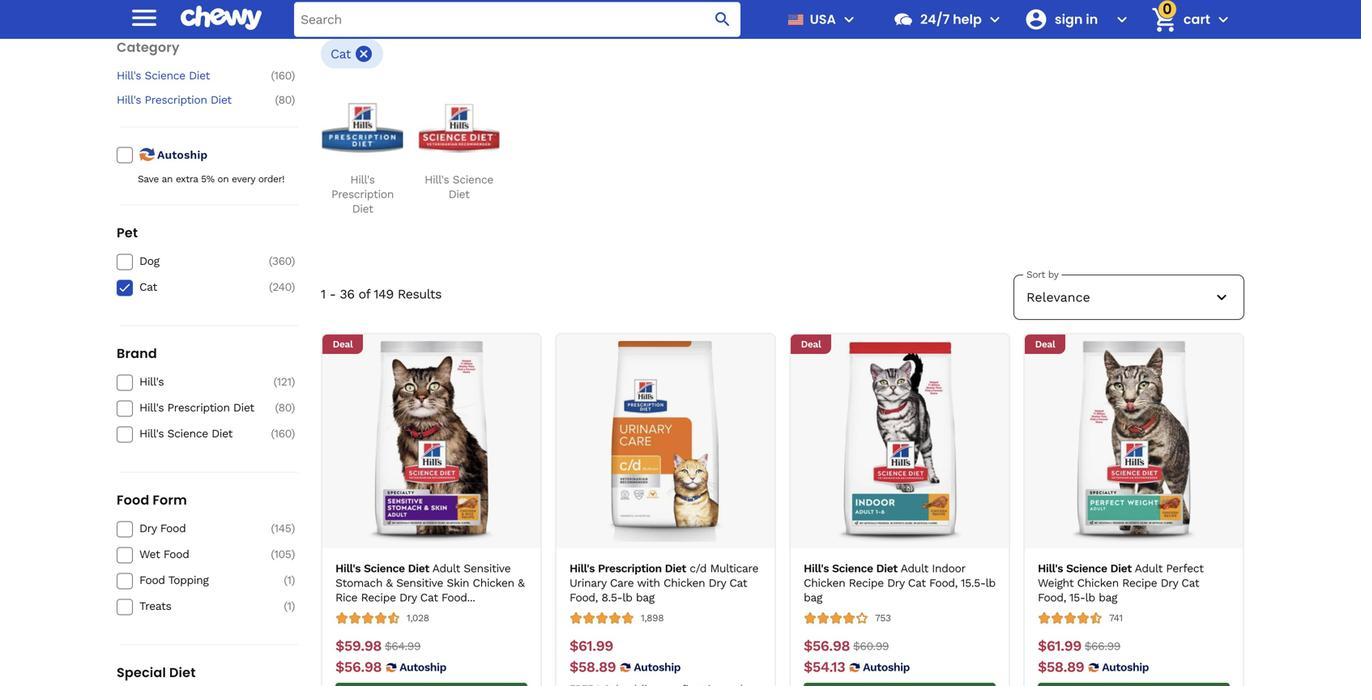 Task type: vqa. For each thing, say whether or not it's contained in the screenshot.
the bag inside C/D MULTICARE URINARY CARE WITH CHICKEN DRY CAT FOOD, 8.5-LB BAG
yes



Task type: describe. For each thing, give the bounding box(es) containing it.
autoship for $56.98
[[863, 661, 910, 674]]

lb inside adult perfect weight chicken recipe dry cat food, 15-lb bag
[[1086, 591, 1096, 605]]

15.5-
[[961, 577, 986, 590]]

) for dog
[[291, 255, 295, 268]]

$58.89 text field
[[570, 659, 616, 677]]

1,028
[[407, 613, 429, 624]]

hill's prescription diet inside list
[[332, 173, 394, 216]]

science up stomach
[[364, 562, 405, 576]]

special diet
[[117, 664, 196, 682]]

prescription inside list
[[332, 188, 394, 201]]

1 ) from the top
[[291, 69, 295, 82]]

results
[[398, 287, 442, 302]]

1 ( 160 ) from the top
[[271, 69, 295, 82]]

list containing hill's prescription diet
[[321, 88, 1245, 216]]

c/d multicare urinary care with chicken dry cat food, 8.5-lb bag
[[570, 562, 759, 605]]

) for wet food
[[291, 548, 295, 561]]

hill's science diet image
[[419, 88, 500, 169]]

remove element
[[354, 44, 374, 64]]

food, inside the adult indoor chicken recipe dry cat food, 15.5-lb bag
[[930, 577, 958, 590]]

with
[[637, 577, 660, 590]]

145
[[274, 522, 291, 536]]

cart
[[1184, 10, 1211, 28]]

dry food
[[139, 522, 186, 536]]

1 for food topping
[[287, 574, 291, 587]]

( 240 )
[[269, 281, 295, 294]]

1 & from the left
[[386, 577, 393, 590]]

brand
[[117, 345, 157, 363]]

recipe inside the adult indoor chicken recipe dry cat food, 15.5-lb bag
[[849, 577, 884, 590]]

hill's prescription diet image
[[322, 88, 403, 169]]

pet
[[117, 224, 138, 242]]

food, inside adult perfect weight chicken recipe dry cat food, 15-lb bag
[[1038, 591, 1067, 605]]

cart menu image
[[1214, 10, 1234, 29]]

food...
[[442, 591, 475, 605]]

2 ( 160 ) from the top
[[271, 427, 295, 441]]

adult perfect weight chicken recipe dry cat food, 15-lb bag
[[1038, 562, 1204, 605]]

wet
[[139, 548, 160, 561]]

cat link
[[139, 280, 255, 295]]

in
[[1086, 10, 1099, 28]]

2 ( 80 ) from the top
[[275, 401, 295, 415]]

adult for $61.99
[[1135, 562, 1163, 576]]

wet food
[[139, 548, 189, 561]]

cat button
[[321, 39, 383, 68]]

menu image inside usa popup button
[[840, 10, 859, 29]]

hill's prescription diet down hill's link
[[139, 401, 254, 415]]

15-
[[1070, 591, 1086, 605]]

prescription up care
[[598, 562, 662, 576]]

2 ) from the top
[[291, 93, 295, 107]]

1 - 36 of 149 results
[[321, 287, 442, 302]]

multicare
[[710, 562, 759, 576]]

usa button
[[781, 0, 859, 39]]

treats
[[139, 600, 171, 613]]

cat inside button
[[331, 46, 351, 62]]

sign in link
[[1018, 0, 1110, 39]]

chewy support image
[[893, 9, 914, 30]]

cart link
[[1145, 0, 1211, 39]]

$59.98 $64.99
[[336, 638, 421, 655]]

( 105 )
[[271, 548, 295, 561]]

741
[[1110, 613, 1123, 624]]

36
[[340, 287, 355, 302]]

form
[[153, 491, 187, 510]]

$56.98 for $56.98
[[336, 659, 382, 676]]

autoship up extra
[[157, 148, 208, 162]]

save an extra 5% on every order!
[[138, 174, 285, 185]]

order!
[[258, 174, 285, 185]]

science inside hill's science diet
[[453, 173, 494, 186]]

753
[[875, 613, 891, 624]]

$58.89 for food,
[[570, 659, 616, 676]]

recipe inside adult sensitive stomach & sensitive skin chicken & rice recipe dry cat food...
[[361, 591, 396, 605]]

treats link
[[139, 600, 255, 614]]

indoor
[[932, 562, 966, 576]]

hill's science diet up 15-
[[1038, 562, 1132, 576]]

dry inside adult sensitive stomach & sensitive skin chicken & rice recipe dry cat food...
[[400, 591, 417, 605]]

24/7 help link
[[887, 0, 982, 39]]

( for wet food
[[271, 548, 274, 561]]

adult sensitive stomach & sensitive skin chicken & rice recipe dry cat food...
[[336, 562, 525, 605]]

food left the form
[[117, 491, 149, 510]]

) for hill's prescription diet
[[291, 401, 295, 415]]

stomach
[[336, 577, 383, 590]]

1 80 from the top
[[278, 93, 291, 107]]

$60.99 text field
[[854, 638, 889, 656]]

$54.13
[[804, 659, 846, 676]]

1 horizontal spatial sensitive
[[464, 562, 511, 576]]

( for food topping
[[284, 574, 287, 587]]

an
[[162, 174, 173, 185]]

dry food link
[[139, 522, 255, 536]]

bag inside c/d multicare urinary care with chicken dry cat food, 8.5-lb bag
[[636, 591, 655, 605]]

24/7 help
[[921, 10, 982, 28]]

) for hill's
[[291, 375, 295, 389]]

science up 15-
[[1067, 562, 1108, 576]]

$61.99 for $61.99 $66.99
[[1038, 638, 1082, 655]]

) for dry food
[[291, 522, 295, 536]]

wet food link
[[139, 548, 255, 562]]

dog link
[[139, 254, 255, 269]]

submit search image
[[713, 10, 733, 29]]

0 horizontal spatial $56.98 text field
[[336, 659, 382, 677]]

2 vertical spatial hill's science diet link
[[139, 427, 255, 442]]

$54.13 text field
[[804, 659, 846, 677]]

( 145 )
[[271, 522, 295, 536]]

8.5-
[[602, 591, 623, 605]]

sign
[[1055, 10, 1083, 28]]

hill's inside hill's science diet
[[425, 173, 449, 186]]

hill's science diet up 753
[[804, 562, 898, 576]]

) for food topping
[[291, 574, 295, 587]]

( for dog
[[269, 255, 272, 268]]

skin
[[447, 577, 469, 590]]

( for dry food
[[271, 522, 274, 536]]

$64.99
[[385, 640, 421, 653]]

1 ( 80 ) from the top
[[275, 93, 295, 107]]

cat inside c/d multicare urinary care with chicken dry cat food, 8.5-lb bag
[[730, 577, 748, 590]]

dry inside c/d multicare urinary care with chicken dry cat food, 8.5-lb bag
[[709, 577, 726, 590]]

hill's science diet down hill's link
[[139, 427, 233, 441]]

prescription up autoship link
[[145, 93, 207, 107]]

hill's science diet up stomach
[[336, 562, 429, 576]]

recipe inside adult perfect weight chicken recipe dry cat food, 15-lb bag
[[1123, 577, 1158, 590]]

cat inside the adult indoor chicken recipe dry cat food, 15.5-lb bag
[[909, 577, 926, 590]]

$59.98
[[336, 638, 382, 655]]

2 & from the left
[[518, 577, 525, 590]]

every
[[232, 174, 255, 185]]

hill's prescription diet up care
[[570, 562, 687, 576]]

dry inside the adult indoor chicken recipe dry cat food, 15.5-lb bag
[[888, 577, 905, 590]]

1 vertical spatial hill's science diet link
[[417, 88, 501, 202]]

adult for $56.98
[[901, 562, 929, 576]]

dog
[[139, 255, 159, 268]]

of
[[359, 287, 370, 302]]

bag inside the adult indoor chicken recipe dry cat food, 15.5-lb bag
[[804, 591, 823, 605]]

items image
[[1150, 5, 1179, 34]]

save
[[138, 174, 159, 185]]

category
[[117, 38, 180, 56]]

( 121 )
[[274, 375, 295, 389]]

science up $56.98 $60.99
[[832, 562, 874, 576]]

( for hill's
[[274, 375, 277, 389]]

$66.99
[[1085, 640, 1121, 653]]

bag inside adult perfect weight chicken recipe dry cat food, 15-lb bag
[[1099, 591, 1118, 605]]



Task type: locate. For each thing, give the bounding box(es) containing it.
adult left indoor
[[901, 562, 929, 576]]

360
[[272, 255, 291, 268]]

8 ) from the top
[[291, 522, 295, 536]]

1 horizontal spatial &
[[518, 577, 525, 590]]

1 vertical spatial sensitive
[[396, 577, 443, 590]]

hill's prescription diet
[[117, 93, 232, 107], [332, 173, 394, 216], [139, 401, 254, 415], [570, 562, 687, 576]]

10 ) from the top
[[291, 574, 295, 587]]

2 vertical spatial 1
[[287, 600, 291, 613]]

autoship down $64.99 text field
[[400, 661, 447, 674]]

0 horizontal spatial &
[[386, 577, 393, 590]]

0 horizontal spatial bag
[[636, 591, 655, 605]]

0 horizontal spatial sensitive
[[396, 577, 443, 590]]

1 horizontal spatial $58.89
[[1038, 659, 1085, 676]]

0 horizontal spatial adult
[[433, 562, 460, 576]]

3 adult from the left
[[1135, 562, 1163, 576]]

adult inside adult perfect weight chicken recipe dry cat food, 15-lb bag
[[1135, 562, 1163, 576]]

2 $61.99 from the left
[[1038, 638, 1082, 655]]

hill's science diet
[[117, 69, 210, 82], [425, 173, 494, 201], [139, 427, 233, 441], [336, 562, 429, 576], [804, 562, 898, 576], [1038, 562, 1132, 576]]

1 horizontal spatial $56.98 text field
[[804, 638, 850, 656]]

$61.99 for $61.99
[[570, 638, 613, 655]]

science down hill's science diet image
[[453, 173, 494, 186]]

cat down multicare
[[730, 577, 748, 590]]

3 ) from the top
[[291, 255, 295, 268]]

5 ) from the top
[[291, 375, 295, 389]]

food form
[[117, 491, 187, 510]]

2 $58.89 from the left
[[1038, 659, 1085, 676]]

105
[[274, 548, 291, 561]]

1 vertical spatial 80
[[278, 401, 291, 415]]

0 horizontal spatial food,
[[570, 591, 598, 605]]

cat inside adult sensitive stomach & sensitive skin chicken & rice recipe dry cat food...
[[420, 591, 438, 605]]

dry up wet
[[139, 522, 157, 536]]

topping
[[168, 574, 209, 587]]

food inside 'link'
[[160, 522, 186, 536]]

80
[[278, 93, 291, 107], [278, 401, 291, 415]]

recipe up 753
[[849, 577, 884, 590]]

$61.99 text field
[[570, 638, 613, 656], [1038, 638, 1082, 656]]

sensitive up "1,028"
[[396, 577, 443, 590]]

4 chicken from the left
[[1078, 577, 1119, 590]]

rice
[[336, 591, 358, 605]]

1 horizontal spatial recipe
[[849, 577, 884, 590]]

1,898
[[641, 613, 664, 624]]

5%
[[201, 174, 215, 185]]

science down category
[[145, 69, 185, 82]]

0 vertical spatial ( 80 )
[[275, 93, 295, 107]]

sensitive up "skin"
[[464, 562, 511, 576]]

extra
[[176, 174, 198, 185]]

hill's science diet down hill's science diet image
[[425, 173, 494, 201]]

6 ) from the top
[[291, 401, 295, 415]]

240
[[273, 281, 291, 294]]

$66.99 text field
[[1085, 638, 1121, 656]]

urinary
[[570, 577, 607, 590]]

0 horizontal spatial $56.98
[[336, 659, 382, 676]]

adult for $59.98
[[433, 562, 460, 576]]

1 $61.99 text field from the left
[[570, 638, 613, 656]]

1 horizontal spatial menu image
[[840, 10, 859, 29]]

menu image up category
[[128, 1, 161, 34]]

hill's
[[117, 69, 141, 82], [117, 93, 141, 107], [351, 173, 375, 186], [425, 173, 449, 186], [139, 375, 164, 389], [139, 401, 164, 415], [139, 427, 164, 441], [336, 562, 361, 576], [570, 562, 595, 576], [804, 562, 829, 576], [1038, 562, 1064, 576]]

bag up $56.98 $60.99
[[804, 591, 823, 605]]

autoship down $66.99 text field
[[1103, 661, 1150, 674]]

0 vertical spatial ( 160 )
[[271, 69, 295, 82]]

hill's science diet adult sensitive stomach & sensitive skin chicken & rice recipe dry cat food, 15.5-lb bag image
[[331, 341, 532, 542]]

dry down multicare
[[709, 577, 726, 590]]

hill's prescription diet link for (
[[139, 401, 255, 416]]

( 80 ) down ( 121 ) at the left
[[275, 401, 295, 415]]

hill's prescription diet down category
[[117, 93, 232, 107]]

0 horizontal spatial $61.99 text field
[[570, 638, 613, 656]]

$61.99 text field up $58.89 text field
[[570, 638, 613, 656]]

0 horizontal spatial recipe
[[361, 591, 396, 605]]

chicken right "skin"
[[473, 577, 515, 590]]

dry
[[139, 522, 157, 536], [709, 577, 726, 590], [888, 577, 905, 590], [1161, 577, 1179, 590], [400, 591, 417, 605]]

149
[[374, 287, 394, 302]]

weight
[[1038, 577, 1074, 590]]

$56.98 $60.99
[[804, 638, 889, 655]]

adult inside adult sensitive stomach & sensitive skin chicken & rice recipe dry cat food...
[[433, 562, 460, 576]]

1 $58.89 from the left
[[570, 659, 616, 676]]

0 vertical spatial $56.98
[[804, 638, 850, 655]]

cat down perfect
[[1182, 577, 1200, 590]]

$64.99 text field
[[385, 638, 421, 656]]

dry up "1,028"
[[400, 591, 417, 605]]

$56.98 text field up $54.13
[[804, 638, 850, 656]]

hill's science diet adult perfect weight chicken recipe dry cat food, 15-lb bag image
[[1034, 341, 1235, 542]]

1 vertical spatial ( 160 )
[[271, 427, 295, 441]]

chewy home image
[[181, 0, 262, 36]]

$61.99
[[570, 638, 613, 655], [1038, 638, 1082, 655]]

cat left 15.5-
[[909, 577, 926, 590]]

2 ( 1 ) from the top
[[284, 600, 295, 613]]

2 horizontal spatial recipe
[[1123, 577, 1158, 590]]

1 for treats
[[287, 600, 291, 613]]

0 vertical spatial 160
[[274, 69, 291, 82]]

80 up order!
[[278, 93, 291, 107]]

0 vertical spatial 1
[[321, 287, 326, 302]]

chicken down c/d
[[664, 577, 705, 590]]

1 horizontal spatial $61.99 text field
[[1038, 638, 1082, 656]]

0 horizontal spatial menu image
[[128, 1, 161, 34]]

1 horizontal spatial food,
[[930, 577, 958, 590]]

0 horizontal spatial $58.89
[[570, 659, 616, 676]]

food topping
[[139, 574, 209, 587]]

$56.98 up $54.13
[[804, 638, 850, 655]]

0 horizontal spatial $61.99
[[570, 638, 613, 655]]

1 vertical spatial 160
[[274, 427, 291, 441]]

( for cat
[[269, 281, 273, 294]]

autoship for $61.99
[[1103, 661, 1150, 674]]

2 $61.99 text field from the left
[[1038, 638, 1082, 656]]

on
[[218, 174, 229, 185]]

$58.89 down $61.99 $66.99
[[1038, 659, 1085, 676]]

menu image right usa
[[840, 10, 859, 29]]

prescription
[[145, 93, 207, 107], [332, 188, 394, 201], [167, 401, 230, 415], [598, 562, 662, 576]]

lb inside c/d multicare urinary care with chicken dry cat food, 8.5-lb bag
[[623, 591, 633, 605]]

chicken up $56.98 $60.99
[[804, 577, 846, 590]]

2 160 from the top
[[274, 427, 291, 441]]

hill's prescription diet link for save an extra 5% on every order!
[[321, 88, 404, 216]]

)
[[291, 69, 295, 82], [291, 93, 295, 107], [291, 255, 295, 268], [291, 281, 295, 294], [291, 375, 295, 389], [291, 401, 295, 415], [291, 427, 295, 441], [291, 522, 295, 536], [291, 548, 295, 561], [291, 574, 295, 587], [291, 600, 295, 613]]

hill's science diet link
[[117, 68, 255, 83], [417, 88, 501, 202], [139, 427, 255, 442]]

hill's prescription diet down hill's prescription diet image
[[332, 173, 394, 216]]

autoship for $59.98
[[400, 661, 447, 674]]

$56.98 text field
[[804, 638, 850, 656], [336, 659, 382, 677]]

bag up 741
[[1099, 591, 1118, 605]]

$58.89 text field
[[1038, 659, 1085, 677]]

$60.99
[[854, 640, 889, 653]]

food,
[[930, 577, 958, 590], [570, 591, 598, 605], [1038, 591, 1067, 605]]

care
[[610, 577, 634, 590]]

lb down care
[[623, 591, 633, 605]]

(
[[271, 69, 274, 82], [275, 93, 278, 107], [269, 255, 272, 268], [269, 281, 273, 294], [274, 375, 277, 389], [275, 401, 278, 415], [271, 427, 274, 441], [271, 522, 274, 536], [271, 548, 274, 561], [284, 574, 287, 587], [284, 600, 287, 613]]

help
[[953, 10, 982, 28]]

2 horizontal spatial deal
[[1036, 339, 1056, 350]]

$59.98 text field
[[336, 638, 382, 656]]

1 horizontal spatial $61.99
[[1038, 638, 1082, 655]]

chicken inside the adult indoor chicken recipe dry cat food, 15.5-lb bag
[[804, 577, 846, 590]]

sensitive
[[464, 562, 511, 576], [396, 577, 443, 590]]

2 horizontal spatial food,
[[1038, 591, 1067, 605]]

( 1 ) for treats
[[284, 600, 295, 613]]

chicken up 15-
[[1078, 577, 1119, 590]]

( 1 ) for food topping
[[284, 574, 295, 587]]

0 vertical spatial hill's science diet link
[[117, 68, 255, 83]]

cat inside adult perfect weight chicken recipe dry cat food, 15-lb bag
[[1182, 577, 1200, 590]]

prescription down hill's link
[[167, 401, 230, 415]]

( for hill's science diet
[[271, 427, 274, 441]]

lb inside the adult indoor chicken recipe dry cat food, 15.5-lb bag
[[986, 577, 996, 590]]

perfect
[[1167, 562, 1204, 576]]

& right "skin"
[[518, 577, 525, 590]]

2 bag from the left
[[804, 591, 823, 605]]

cat
[[331, 46, 351, 62], [139, 281, 157, 294], [730, 577, 748, 590], [909, 577, 926, 590], [1182, 577, 1200, 590], [420, 591, 438, 605]]

recipe down stomach
[[361, 591, 396, 605]]

9 ) from the top
[[291, 548, 295, 561]]

$61.99 text field up $58.89 text box
[[1038, 638, 1082, 656]]

& right stomach
[[386, 577, 393, 590]]

adult indoor chicken recipe dry cat food, 15.5-lb bag
[[804, 562, 996, 605]]

24/7
[[921, 10, 950, 28]]

c/d
[[690, 562, 707, 576]]

121
[[277, 375, 291, 389]]

$56.98
[[804, 638, 850, 655], [336, 659, 382, 676]]

1
[[321, 287, 326, 302], [287, 574, 291, 587], [287, 600, 291, 613]]

hill's link
[[139, 375, 255, 390]]

food up food topping
[[164, 548, 189, 561]]

( 1 )
[[284, 574, 295, 587], [284, 600, 295, 613]]

diet
[[189, 69, 210, 82], [211, 93, 232, 107], [449, 188, 470, 201], [352, 202, 373, 216], [233, 401, 254, 415], [212, 427, 233, 441], [408, 562, 429, 576], [665, 562, 687, 576], [877, 562, 898, 576], [1111, 562, 1132, 576], [169, 664, 196, 682]]

deal for $56.98
[[801, 339, 822, 350]]

autoship down $60.99 text box
[[863, 661, 910, 674]]

( 360 )
[[269, 255, 295, 268]]

dry inside adult perfect weight chicken recipe dry cat food, 15-lb bag
[[1161, 577, 1179, 590]]

2 adult from the left
[[901, 562, 929, 576]]

prescription down hill's prescription diet image
[[332, 188, 394, 201]]

2 horizontal spatial bag
[[1099, 591, 1118, 605]]

3 bag from the left
[[1099, 591, 1118, 605]]

cat down dog
[[139, 281, 157, 294]]

$58.89 for 15-
[[1038, 659, 1085, 676]]

cat left remove image
[[331, 46, 351, 62]]

science down hill's link
[[167, 427, 208, 441]]

food, down urinary on the left of the page
[[570, 591, 598, 605]]

) for hill's science diet
[[291, 427, 295, 441]]

1 $61.99 from the left
[[570, 638, 613, 655]]

1 horizontal spatial bag
[[804, 591, 823, 605]]

0 vertical spatial ( 1 )
[[284, 574, 295, 587]]

remove image
[[354, 44, 374, 64]]

lb
[[986, 577, 996, 590], [623, 591, 633, 605], [1086, 591, 1096, 605]]

food down wet
[[139, 574, 165, 587]]

1 vertical spatial 1
[[287, 574, 291, 587]]

autoship down '1,898'
[[634, 661, 681, 674]]

2 chicken from the left
[[664, 577, 705, 590]]

2 horizontal spatial lb
[[1086, 591, 1096, 605]]

recipe up 741
[[1123, 577, 1158, 590]]

chicken
[[473, 577, 515, 590], [664, 577, 705, 590], [804, 577, 846, 590], [1078, 577, 1119, 590]]

food, down indoor
[[930, 577, 958, 590]]

adult inside the adult indoor chicken recipe dry cat food, 15.5-lb bag
[[901, 562, 929, 576]]

bag
[[636, 591, 655, 605], [804, 591, 823, 605], [1099, 591, 1118, 605]]

) for treats
[[291, 600, 295, 613]]

) for cat
[[291, 281, 295, 294]]

dry up 753
[[888, 577, 905, 590]]

1 horizontal spatial lb
[[986, 577, 996, 590]]

chicken inside adult sensitive stomach & sensitive skin chicken & rice recipe dry cat food...
[[473, 577, 515, 590]]

11 ) from the top
[[291, 600, 295, 613]]

menu image
[[128, 1, 161, 34], [840, 10, 859, 29]]

1 adult from the left
[[433, 562, 460, 576]]

2 deal from the left
[[801, 339, 822, 350]]

0 vertical spatial sensitive
[[464, 562, 511, 576]]

special
[[117, 664, 166, 682]]

1 deal from the left
[[333, 339, 353, 350]]

Product search field
[[294, 2, 741, 37]]

$56.98 for $56.98 $60.99
[[804, 638, 850, 655]]

list
[[321, 88, 1245, 216]]

account menu image
[[1113, 10, 1132, 29]]

chicken inside c/d multicare urinary care with chicken dry cat food, 8.5-lb bag
[[664, 577, 705, 590]]

recipe
[[849, 577, 884, 590], [1123, 577, 1158, 590], [361, 591, 396, 605]]

lb left weight at the bottom right of the page
[[986, 577, 996, 590]]

adult up "skin"
[[433, 562, 460, 576]]

1 ( 1 ) from the top
[[284, 574, 295, 587]]

$58.89
[[570, 659, 616, 676], [1038, 659, 1085, 676]]

1 vertical spatial $56.98 text field
[[336, 659, 382, 677]]

$61.99 up $58.89 text field
[[570, 638, 613, 655]]

chicken inside adult perfect weight chicken recipe dry cat food, 15-lb bag
[[1078, 577, 1119, 590]]

160
[[274, 69, 291, 82], [274, 427, 291, 441]]

1 vertical spatial ( 80 )
[[275, 401, 295, 415]]

0 vertical spatial $56.98 text field
[[804, 638, 850, 656]]

usa
[[810, 10, 837, 28]]

Search text field
[[294, 2, 741, 37]]

80 down ( 121 ) at the left
[[278, 401, 291, 415]]

1 vertical spatial ( 1 )
[[284, 600, 295, 613]]

$56.98 down $59.98 'text box' on the bottom left of the page
[[336, 659, 382, 676]]

1 160 from the top
[[274, 69, 291, 82]]

-
[[330, 287, 336, 302]]

0 horizontal spatial deal
[[333, 339, 353, 350]]

hill's science diet down category
[[117, 69, 210, 82]]

hill's science diet adult indoor chicken recipe dry cat food, 15.5-lb bag image
[[800, 341, 1001, 542]]

sign in
[[1055, 10, 1099, 28]]

lb up $61.99 $66.99
[[1086, 591, 1096, 605]]

$58.89 down 8.5-
[[570, 659, 616, 676]]

( for hill's prescription diet
[[275, 401, 278, 415]]

2 horizontal spatial adult
[[1135, 562, 1163, 576]]

$56.98 text field down $59.98 'text box' on the bottom left of the page
[[336, 659, 382, 677]]

1 horizontal spatial $56.98
[[804, 638, 850, 655]]

food, inside c/d multicare urinary care with chicken dry cat food, 8.5-lb bag
[[570, 591, 598, 605]]

hill's prescription diet c/d multicare urinary care with chicken dry cat food, 8.5-lb bag image
[[565, 341, 766, 542]]

1 bag from the left
[[636, 591, 655, 605]]

deal
[[333, 339, 353, 350], [801, 339, 822, 350], [1036, 339, 1056, 350]]

( 80 )
[[275, 93, 295, 107], [275, 401, 295, 415]]

deal for $61.99
[[1036, 339, 1056, 350]]

help menu image
[[986, 10, 1005, 29]]

( 80 ) up order!
[[275, 93, 295, 107]]

3 deal from the left
[[1036, 339, 1056, 350]]

1 horizontal spatial adult
[[901, 562, 929, 576]]

adult left perfect
[[1135, 562, 1163, 576]]

$61.99 up $58.89 text box
[[1038, 638, 1082, 655]]

dry down perfect
[[1161, 577, 1179, 590]]

food
[[117, 491, 149, 510], [160, 522, 186, 536], [164, 548, 189, 561], [139, 574, 165, 587]]

7 ) from the top
[[291, 427, 295, 441]]

dry inside 'link'
[[139, 522, 157, 536]]

0 horizontal spatial lb
[[623, 591, 633, 605]]

diet inside hill's science diet
[[449, 188, 470, 201]]

food up wet food
[[160, 522, 186, 536]]

bag down with
[[636, 591, 655, 605]]

food, down weight at the bottom right of the page
[[1038, 591, 1067, 605]]

1 vertical spatial $56.98
[[336, 659, 382, 676]]

deal for $59.98
[[333, 339, 353, 350]]

1 horizontal spatial deal
[[801, 339, 822, 350]]

autoship link
[[138, 145, 255, 164]]

2 80 from the top
[[278, 401, 291, 415]]

$61.99 $66.99
[[1038, 638, 1121, 655]]

3 chicken from the left
[[804, 577, 846, 590]]

cat up "1,028"
[[420, 591, 438, 605]]

food topping link
[[139, 574, 255, 588]]

4 ) from the top
[[291, 281, 295, 294]]

1 chicken from the left
[[473, 577, 515, 590]]

( for treats
[[284, 600, 287, 613]]

0 vertical spatial 80
[[278, 93, 291, 107]]



